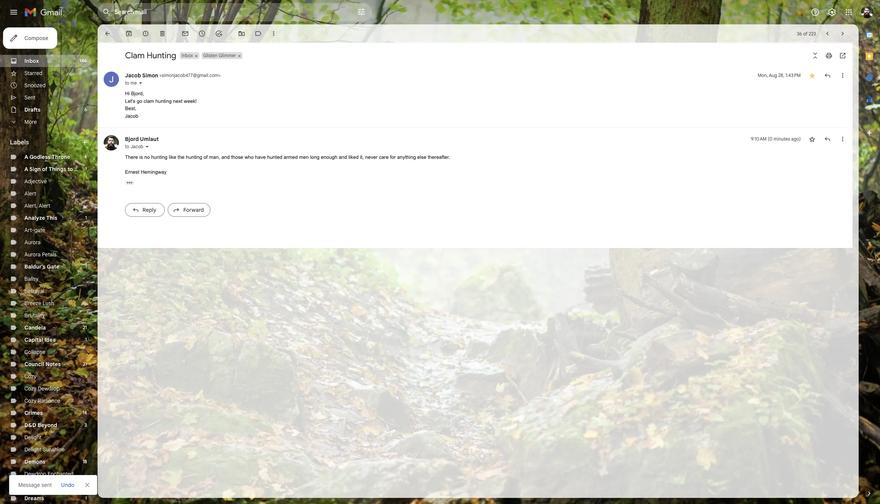 Task type: vqa. For each thing, say whether or not it's contained in the screenshot.


Task type: locate. For each thing, give the bounding box(es) containing it.
1 down the 25
[[85, 496, 87, 502]]

5 1 from the top
[[85, 496, 87, 502]]

dewdrop
[[38, 386, 60, 392], [24, 471, 46, 478]]

collapse
[[24, 349, 45, 356]]

manipulating
[[39, 483, 73, 490]]

inbox inside labels navigation
[[24, 58, 39, 64]]

jacob down best,
[[125, 113, 138, 119]]

alert
[[9, 18, 869, 495]]

alert up the analyze this 'link'
[[39, 203, 50, 209]]

hi bjord, let's go clam hunting next week! best, jacob
[[125, 91, 197, 119]]

1 21 from the top
[[83, 325, 87, 331]]

forward
[[183, 207, 204, 213]]

crimes
[[24, 410, 43, 417]]

1 aurora from the top
[[24, 239, 41, 246]]

jacob up me
[[125, 72, 141, 79]]

d&d
[[24, 422, 36, 429]]

clam
[[144, 98, 154, 104]]

hunting right the
[[186, 154, 202, 160]]

cozy down council on the bottom left
[[24, 373, 37, 380]]

hi
[[125, 91, 130, 97]]

dogs
[[24, 483, 38, 490]]

0 vertical spatial cozy
[[24, 373, 37, 380]]

adjective
[[24, 178, 47, 185]]

never
[[365, 154, 378, 160]]

who
[[245, 154, 254, 160]]

0 vertical spatial aurora
[[24, 239, 41, 246]]

art-gate link
[[24, 227, 45, 234]]

1 vertical spatial cozy
[[24, 386, 37, 392]]

demons
[[24, 459, 45, 466]]

umlaut
[[140, 136, 159, 143]]

2 21 from the top
[[83, 362, 87, 367]]

a for a godless throne
[[24, 154, 28, 161]]

hunting left next on the top of the page
[[156, 98, 172, 104]]

0 vertical spatial jacob
[[125, 72, 141, 79]]

simon
[[142, 72, 158, 79]]

<
[[160, 72, 162, 78]]

aurora petals
[[24, 251, 57, 258]]

cozy up crimes link
[[24, 398, 37, 405]]

and left liked
[[339, 154, 347, 160]]

2 aurora from the top
[[24, 251, 41, 258]]

6
[[84, 107, 87, 113]]

1 vertical spatial jacob
[[125, 113, 138, 119]]

1 delight from the top
[[24, 434, 42, 441]]

tab list
[[859, 24, 881, 477]]

bjord umlaut
[[125, 136, 159, 143]]

0 horizontal spatial inbox
[[24, 58, 39, 64]]

aurora down 'art-gate'
[[24, 239, 41, 246]]

to jacob
[[125, 144, 143, 150]]

more image
[[270, 30, 278, 37]]

1 vertical spatial to
[[125, 144, 129, 150]]

newer image
[[824, 30, 832, 37]]

alert link
[[24, 190, 36, 197]]

betrayal
[[24, 288, 44, 295]]

baldur's gate link
[[24, 264, 59, 270]]

1 horizontal spatial alert
[[39, 203, 50, 209]]

to left come
[[68, 166, 73, 173]]

delight link
[[24, 434, 42, 441]]

alert up alert,
[[24, 190, 36, 197]]

forward link
[[168, 203, 211, 217]]

of right sign
[[42, 166, 47, 173]]

1 cozy from the top
[[24, 373, 37, 380]]

me
[[131, 80, 137, 86]]

1 for capital idea
[[85, 337, 87, 343]]

1 right this
[[85, 215, 87, 221]]

0 vertical spatial of
[[804, 31, 808, 36]]

undo
[[61, 482, 74, 489]]

hunting
[[156, 98, 172, 104], [151, 154, 168, 160], [186, 154, 202, 160]]

1 a from the top
[[24, 154, 28, 161]]

baldur's gate
[[24, 264, 59, 270]]

1 vertical spatial alert
[[39, 203, 50, 209]]

9:10 am
[[751, 136, 767, 142]]

1 vertical spatial delight
[[24, 447, 42, 454]]

cozy down cozy link
[[24, 386, 37, 392]]

(0
[[768, 136, 773, 142]]

1 right gate
[[85, 264, 87, 270]]

2 delight from the top
[[24, 447, 42, 454]]

inbox up starred link in the top left of the page
[[24, 58, 39, 64]]

cozy dewdrop
[[24, 386, 60, 392]]

armed
[[284, 154, 298, 160]]

sign
[[29, 166, 41, 173]]

notes
[[46, 361, 61, 368]]

0 horizontal spatial alert
[[24, 190, 36, 197]]

hemingway
[[141, 169, 167, 175]]

starred image
[[809, 72, 817, 79]]

bjord
[[125, 136, 139, 143]]

2 vertical spatial to
[[68, 166, 73, 173]]

show details image
[[138, 81, 143, 85]]

list containing jacob simon
[[98, 64, 847, 224]]

best,
[[125, 106, 136, 111]]

2 vertical spatial of
[[42, 166, 47, 173]]

search mail image
[[100, 5, 114, 19]]

1
[[85, 166, 87, 172], [85, 215, 87, 221], [85, 264, 87, 270], [85, 337, 87, 343], [85, 496, 87, 502]]

of left man,
[[204, 154, 208, 160]]

delight for delight link
[[24, 434, 42, 441]]

dewdrop up radiance
[[38, 386, 60, 392]]

3
[[84, 423, 87, 428]]

mon, aug 28, 1:43 pm cell
[[758, 72, 801, 79]]

a left sign
[[24, 166, 28, 173]]

0 vertical spatial to
[[125, 80, 129, 86]]

3 cozy from the top
[[24, 398, 37, 405]]

there is no hunting like the hunting of man, and those who have hunted armed men long enough and liked it, never care for anything else thereafter.
[[125, 154, 450, 160]]

to inside labels navigation
[[68, 166, 73, 173]]

drafts
[[24, 106, 40, 113]]

men
[[299, 154, 309, 160]]

2 a from the top
[[24, 166, 28, 173]]

1 vertical spatial aurora
[[24, 251, 41, 258]]

sent
[[24, 94, 35, 101]]

a
[[24, 154, 28, 161], [24, 166, 28, 173]]

0 horizontal spatial of
[[42, 166, 47, 173]]

None search field
[[98, 3, 372, 21]]

jacob down bjord
[[131, 144, 143, 150]]

alert, alert link
[[24, 203, 50, 209]]

0 horizontal spatial and
[[222, 154, 230, 160]]

move to image
[[238, 30, 246, 37]]

a left godless
[[24, 154, 28, 161]]

1 vertical spatial of
[[204, 154, 208, 160]]

to down bjord
[[125, 144, 129, 150]]

betrayal link
[[24, 288, 44, 295]]

aurora
[[24, 239, 41, 246], [24, 251, 41, 258]]

inbox for inbox button in the top left of the page
[[182, 53, 193, 58]]

come
[[74, 166, 89, 173]]

of inside labels navigation
[[42, 166, 47, 173]]

inbox inside button
[[182, 53, 193, 58]]

to for to me
[[125, 80, 129, 86]]

1 down 4
[[85, 166, 87, 172]]

Starred checkbox
[[809, 72, 817, 79]]

council notes link
[[24, 361, 61, 368]]

3 1 from the top
[[85, 264, 87, 270]]

1 horizontal spatial inbox
[[182, 53, 193, 58]]

2 horizontal spatial of
[[804, 31, 808, 36]]

0 vertical spatial delight
[[24, 434, 42, 441]]

no
[[144, 154, 150, 160]]

>
[[218, 72, 221, 78]]

beyond
[[38, 422, 57, 429]]

1 horizontal spatial and
[[339, 154, 347, 160]]

1 vertical spatial 21
[[83, 362, 87, 367]]

hunting inside hi bjord, let's go clam hunting next week! best, jacob
[[156, 98, 172, 104]]

collapse link
[[24, 349, 45, 356]]

2 cozy from the top
[[24, 386, 37, 392]]

snoozed link
[[24, 82, 46, 89]]

demons link
[[24, 459, 45, 466]]

candela
[[24, 325, 46, 331]]

2 1 from the top
[[85, 215, 87, 221]]

9:10 am (0 minutes ago) cell
[[751, 135, 801, 143]]

1 1 from the top
[[85, 166, 87, 172]]

and right man,
[[222, 154, 230, 160]]

simonjacob477@gmail.com
[[162, 72, 218, 78]]

0 vertical spatial 21
[[83, 325, 87, 331]]

time
[[74, 483, 87, 490]]

idea
[[44, 337, 56, 344]]

to left me
[[125, 80, 129, 86]]

of right the 36
[[804, 31, 808, 36]]

list
[[98, 64, 847, 224]]

throne
[[52, 154, 70, 161]]

delight
[[24, 434, 42, 441], [24, 447, 42, 454]]

capital idea
[[24, 337, 56, 344]]

1 vertical spatial a
[[24, 166, 28, 173]]

1 right idea at the left
[[85, 337, 87, 343]]

1 for analyze this
[[85, 215, 87, 221]]

compose
[[24, 35, 48, 42]]

inbox for "inbox" link
[[24, 58, 39, 64]]

0 vertical spatial a
[[24, 154, 28, 161]]

alert containing message sent
[[9, 18, 869, 495]]

jacob inside hi bjord, let's go clam hunting next week! best, jacob
[[125, 113, 138, 119]]

and
[[222, 154, 230, 160], [339, 154, 347, 160]]

have
[[255, 154, 266, 160]]

of
[[804, 31, 808, 36], [204, 154, 208, 160], [42, 166, 47, 173]]

inbox up simonjacob477@gmail.com
[[182, 53, 193, 58]]

delight down d&d
[[24, 434, 42, 441]]

show trimmed content image
[[125, 181, 134, 185]]

else
[[418, 154, 427, 160]]

aurora down 'aurora' link
[[24, 251, 41, 258]]

drafts link
[[24, 106, 40, 113]]

1 and from the left
[[222, 154, 230, 160]]

ballsy link
[[24, 276, 39, 283]]

cozy for cozy link
[[24, 373, 37, 380]]

long
[[310, 154, 320, 160]]

report spam image
[[142, 30, 150, 37]]

dewdrop up message sent
[[24, 471, 46, 478]]

delight down delight link
[[24, 447, 42, 454]]

2 vertical spatial cozy
[[24, 398, 37, 405]]

older image
[[840, 30, 847, 37]]

Search mail text field
[[114, 8, 336, 16]]

Not starred checkbox
[[809, 135, 817, 143]]

council notes
[[24, 361, 61, 368]]

jacob
[[125, 72, 141, 79], [125, 113, 138, 119], [131, 144, 143, 150]]

4 1 from the top
[[85, 337, 87, 343]]



Task type: describe. For each thing, give the bounding box(es) containing it.
settings image
[[828, 8, 837, 17]]

36 of 223
[[798, 31, 817, 36]]

brutality link
[[24, 312, 45, 319]]

like
[[169, 154, 176, 160]]

1 for a sign of things to come
[[85, 166, 87, 172]]

dreams link
[[24, 495, 44, 502]]

anything
[[397, 154, 416, 160]]

1 for dreams
[[85, 496, 87, 502]]

gate
[[34, 227, 45, 234]]

clam
[[125, 50, 145, 61]]

to for to jacob
[[125, 144, 129, 150]]

labels navigation
[[0, 24, 98, 505]]

things
[[49, 166, 66, 173]]

1 vertical spatial dewdrop
[[24, 471, 46, 478]]

candela link
[[24, 325, 46, 331]]

bjord,
[[131, 91, 144, 97]]

aug
[[770, 72, 778, 78]]

labels
[[10, 139, 29, 146]]

godless
[[29, 154, 51, 161]]

the
[[178, 154, 185, 160]]

reply
[[143, 207, 156, 213]]

undo alert
[[58, 479, 77, 492]]

adjective link
[[24, 178, 47, 185]]

cozy for cozy radiance
[[24, 398, 37, 405]]

capital idea link
[[24, 337, 56, 344]]

a godless throne link
[[24, 154, 70, 161]]

14
[[83, 410, 87, 416]]

council
[[24, 361, 44, 368]]

clam hunting
[[125, 50, 176, 61]]

jacob simon cell
[[125, 72, 221, 79]]

hunted
[[267, 154, 283, 160]]

9:10 am (0 minutes ago)
[[751, 136, 801, 142]]

art-gate
[[24, 227, 45, 234]]

glisten
[[203, 53, 218, 58]]

0 vertical spatial alert
[[24, 190, 36, 197]]

for
[[390, 154, 396, 160]]

thereafter.
[[428, 154, 450, 160]]

week!
[[184, 98, 197, 104]]

28,
[[779, 72, 785, 78]]

223
[[809, 31, 817, 36]]

dreams
[[24, 495, 44, 502]]

add to tasks image
[[215, 30, 223, 37]]

back to inbox image
[[104, 30, 111, 37]]

delight sunshine link
[[24, 447, 65, 454]]

21 for candela
[[83, 325, 87, 331]]

cozy radiance
[[24, 398, 60, 405]]

aurora for 'aurora' link
[[24, 239, 41, 246]]

sent
[[41, 482, 52, 489]]

mark as unread image
[[182, 30, 189, 37]]

36
[[798, 31, 803, 36]]

delight for delight sunshine
[[24, 447, 42, 454]]

liked
[[349, 154, 359, 160]]

ago)
[[792, 136, 801, 142]]

those
[[231, 154, 243, 160]]

hunting right no
[[151, 154, 168, 160]]

146
[[79, 58, 87, 64]]

2 and from the left
[[339, 154, 347, 160]]

labels heading
[[10, 139, 81, 146]]

ernest
[[125, 169, 139, 175]]

go
[[137, 98, 142, 104]]

gmail image
[[24, 5, 66, 20]]

cozy link
[[24, 373, 37, 380]]

0 vertical spatial dewdrop
[[38, 386, 60, 392]]

not starred image
[[809, 135, 817, 143]]

advanced search options image
[[354, 4, 369, 19]]

25
[[82, 484, 87, 489]]

snoozed
[[24, 82, 46, 89]]

next
[[173, 98, 183, 104]]

sunshine
[[43, 447, 65, 454]]

snooze image
[[198, 30, 206, 37]]

archive image
[[125, 30, 133, 37]]

main menu image
[[9, 8, 18, 17]]

dogs manipulating time link
[[24, 483, 87, 490]]

baldur's
[[24, 264, 46, 270]]

inbox link
[[24, 58, 39, 64]]

minutes
[[774, 136, 791, 142]]

mon, aug 28, 1:43 pm
[[758, 72, 801, 78]]

2 vertical spatial jacob
[[131, 144, 143, 150]]

enough
[[321, 154, 338, 160]]

show details image
[[145, 145, 149, 149]]

labels image
[[255, 30, 262, 37]]

aurora link
[[24, 239, 41, 246]]

ernest hemingway
[[125, 169, 167, 175]]

art-
[[24, 227, 34, 234]]

dogs manipulating time
[[24, 483, 87, 490]]

dewdrop enchanted
[[24, 471, 74, 478]]

21 for council notes
[[83, 362, 87, 367]]

it,
[[360, 154, 364, 160]]

enchanted
[[48, 471, 74, 478]]

a for a sign of things to come
[[24, 166, 28, 173]]

cozy for cozy dewdrop
[[24, 386, 37, 392]]

analyze
[[24, 215, 45, 222]]

message
[[18, 482, 40, 489]]

a sign of things to come link
[[24, 166, 89, 173]]

analyze this
[[24, 215, 57, 222]]

starred link
[[24, 70, 42, 77]]

1 horizontal spatial of
[[204, 154, 208, 160]]

delete image
[[159, 30, 166, 37]]

more
[[24, 119, 37, 125]]

compose button
[[3, 27, 57, 49]]

radiance
[[38, 398, 60, 405]]

a sign of things to come
[[24, 166, 89, 173]]

inbox button
[[180, 52, 194, 59]]

hunting
[[147, 50, 176, 61]]

breeze lush link
[[24, 300, 54, 307]]

petals
[[42, 251, 57, 258]]

cozy dewdrop link
[[24, 386, 60, 392]]

aurora for aurora petals
[[24, 251, 41, 258]]

to me
[[125, 80, 137, 86]]

lush
[[43, 300, 54, 307]]

1 for baldur's gate
[[85, 264, 87, 270]]

support image
[[811, 8, 820, 17]]



